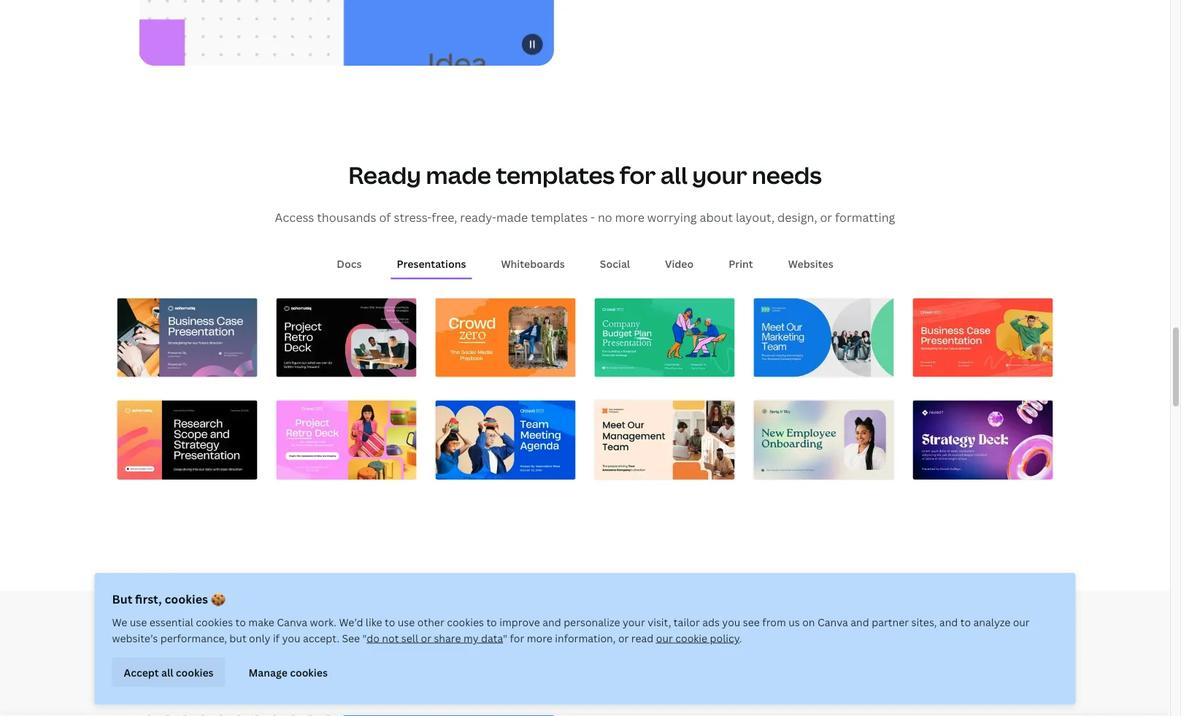 Task type: describe. For each thing, give the bounding box(es) containing it.
policy
[[710, 631, 740, 645]]

accept.
[[303, 631, 340, 645]]

needs
[[752, 160, 822, 191]]

accept all cookies
[[124, 665, 214, 679]]

working
[[374, 687, 419, 702]]

🍪
[[211, 592, 223, 607]]

see inside we use essential cookies to make canva work. we'd like to use other cookies to improve and personalize your visit, tailor ads you see from us on canva and partner sites, and to analyze our website's performance, but only if you accept. see "
[[342, 631, 360, 645]]

which
[[611, 687, 645, 702]]

purple gradient 3d strategy deck business presentation image
[[913, 401, 1053, 480]]

2 horizontal spatial canva
[[818, 615, 848, 629]]

canva?
[[545, 687, 585, 702]]

read
[[632, 631, 654, 645]]

pricing
[[590, 643, 669, 675]]

cookies down the accept.
[[290, 665, 328, 679]]

if
[[273, 631, 280, 645]]

websites
[[788, 257, 834, 271]]

1 vertical spatial you
[[282, 631, 300, 645]]

us
[[789, 615, 800, 629]]

2 " from the left
[[503, 631, 508, 645]]

social media style guide presentation in bright red cobalt bright green chic photocentric frames style image
[[436, 299, 576, 378]]

ready made templates for all your needs
[[348, 160, 822, 191]]

no
[[598, 210, 612, 225]]

0 horizontal spatial canva
[[277, 615, 308, 629]]

essential
[[150, 615, 193, 629]]

research scope and strategy presentation in black and white neon pink turquoise bold gradient style image
[[117, 401, 257, 480]]

first,
[[135, 592, 162, 607]]

all inside button
[[161, 665, 173, 679]]

video
[[665, 257, 694, 271]]

only
[[249, 631, 271, 645]]

our cookie policy link
[[656, 631, 740, 645]]

social
[[600, 257, 630, 271]]

do
[[367, 631, 380, 645]]

&
[[569, 643, 585, 675]]

1 to from the left
[[236, 615, 246, 629]]

cookie
[[676, 631, 708, 645]]

you.
[[773, 687, 797, 702]]

-
[[591, 210, 595, 225]]

but
[[230, 631, 247, 645]]

our inside we use essential cookies to make canva work. we'd like to use other cookies to improve and personalize your visit, tailor ads you see from us on canva and partner sites, and to analyze our website's performance, but only if you accept. see "
[[1013, 615, 1030, 629]]

see
[[743, 615, 760, 629]]

ready
[[348, 160, 421, 191]]

presentations button
[[391, 250, 472, 278]]

plan
[[685, 687, 710, 702]]

4 to from the left
[[961, 615, 971, 629]]

from
[[763, 615, 786, 629]]

whiteboards
[[501, 257, 565, 271]]

0 vertical spatial made
[[426, 160, 491, 191]]

sell
[[402, 631, 418, 645]]

layout,
[[736, 210, 775, 225]]

1 horizontal spatial for
[[620, 160, 656, 191]]

1 vertical spatial templates
[[531, 210, 588, 225]]

free,
[[432, 210, 457, 225]]

work.
[[310, 615, 337, 629]]

sites,
[[912, 615, 937, 629]]

0 vertical spatial your
[[693, 160, 747, 191]]

3 and from the left
[[940, 615, 958, 629]]

we
[[112, 615, 127, 629]]

ready-
[[460, 210, 497, 225]]

formatting
[[835, 210, 896, 225]]

analyze
[[974, 615, 1011, 629]]

2 use from the left
[[398, 615, 415, 629]]

business case presentation in bright red cobalt bright green chic photocentric frames style image
[[913, 299, 1053, 378]]

accept
[[124, 665, 159, 679]]

project retro business presentation in black and white neon pink turquoise bold gradient style image
[[276, 299, 417, 378]]

my
[[464, 631, 479, 645]]

0 horizontal spatial for
[[510, 631, 525, 645]]

stress-
[[394, 210, 432, 225]]

partner
[[872, 615, 909, 629]]

2 and from the left
[[851, 615, 870, 629]]

other
[[418, 615, 445, 629]]

on
[[803, 615, 815, 629]]

worrying
[[648, 210, 697, 225]]

accept all cookies button
[[112, 658, 225, 687]]

plans
[[502, 643, 564, 675]]

do not sell or share my data " for more information, or read our cookie policy .
[[367, 631, 742, 645]]

design,
[[778, 210, 818, 225]]

your inside we use essential cookies to make canva work. we'd like to use other cookies to improve and personalize your visit, tailor ads you see from us on canva and partner sites, and to analyze our website's performance, but only if you accept. see "
[[623, 615, 645, 629]]

about
[[700, 210, 733, 225]]

induction and onboarding talking presentation in beige dark green lilac simple vibrant minimalism style image
[[754, 401, 894, 480]]

presentations
[[397, 257, 466, 271]]

or left read
[[618, 631, 629, 645]]

1 use from the left
[[130, 615, 147, 629]]



Task type: locate. For each thing, give the bounding box(es) containing it.
1 horizontal spatial and
[[851, 615, 870, 629]]

use up website's at bottom
[[130, 615, 147, 629]]

1 horizontal spatial your
[[693, 160, 747, 191]]

a
[[490, 687, 497, 702]]

1 horizontal spatial see
[[588, 687, 609, 702]]

team meeting agenda business presentation in bright red cobalt bright green chic photocentric frames style image
[[436, 401, 576, 480]]

see left "which"
[[588, 687, 609, 702]]

is
[[713, 687, 722, 702]]

thousands
[[317, 210, 377, 225]]

more right no
[[615, 210, 645, 225]]

1 horizontal spatial canva
[[647, 687, 682, 702]]

all right accept
[[161, 665, 173, 679]]

make
[[248, 615, 274, 629]]

to right like
[[385, 615, 395, 629]]

performance,
[[160, 631, 227, 645]]

" down like
[[363, 631, 367, 645]]

improve
[[500, 615, 540, 629]]

1 horizontal spatial our
[[1013, 615, 1030, 629]]

0 horizontal spatial more
[[527, 631, 553, 645]]

our down visit,
[[656, 631, 673, 645]]

our right the analyze
[[1013, 615, 1030, 629]]

0 horizontal spatial made
[[426, 160, 491, 191]]

team
[[500, 687, 529, 702]]

to
[[236, 615, 246, 629], [385, 615, 395, 629], [487, 615, 497, 629], [961, 615, 971, 629]]

print
[[729, 257, 753, 271]]

cookies up essential
[[165, 592, 208, 607]]

1 horizontal spatial you
[[722, 615, 741, 629]]

cookies up my
[[447, 615, 484, 629]]

to up data
[[487, 615, 497, 629]]

see
[[342, 631, 360, 645], [588, 687, 609, 702]]

your up read
[[623, 615, 645, 629]]

cookies down performance,
[[176, 665, 214, 679]]

more
[[615, 210, 645, 225], [527, 631, 553, 645]]

use
[[130, 615, 147, 629], [398, 615, 415, 629]]

"
[[363, 631, 367, 645], [503, 631, 508, 645]]

0 vertical spatial more
[[615, 210, 645, 225]]

and left "partner"
[[851, 615, 870, 629]]

2 horizontal spatial for
[[754, 687, 770, 702]]

solo
[[422, 687, 446, 702]]

access thousands of stress-free, ready-made templates - no more worrying about layout, design, or formatting
[[275, 210, 896, 225]]

all
[[661, 160, 688, 191], [161, 665, 173, 679]]

more down improve
[[527, 631, 553, 645]]

for left you.
[[754, 687, 770, 702]]

of
[[379, 210, 391, 225]]

1 " from the left
[[363, 631, 367, 645]]

visit,
[[648, 615, 671, 629]]

manage cookies
[[249, 665, 328, 679]]

use up sell in the left of the page
[[398, 615, 415, 629]]

but first, cookies 🍪
[[112, 592, 223, 607]]

0 horizontal spatial and
[[543, 615, 561, 629]]

1 vertical spatial see
[[588, 687, 609, 702]]

1 vertical spatial more
[[527, 631, 553, 645]]

2 horizontal spatial and
[[940, 615, 958, 629]]

0 vertical spatial you
[[722, 615, 741, 629]]

working solo or with a team in canva? see which canva plan is right for you.
[[374, 687, 797, 702]]

you right if
[[282, 631, 300, 645]]

websites button
[[783, 250, 840, 278]]

all up the worrying
[[661, 160, 688, 191]]

made up free,
[[426, 160, 491, 191]]

made
[[426, 160, 491, 191], [497, 210, 528, 225]]

1 and from the left
[[543, 615, 561, 629]]

information,
[[555, 631, 616, 645]]

3 to from the left
[[487, 615, 497, 629]]

0 horizontal spatial "
[[363, 631, 367, 645]]

0 horizontal spatial all
[[161, 665, 173, 679]]

or right sell in the left of the page
[[421, 631, 432, 645]]

to left the analyze
[[961, 615, 971, 629]]

canva left plan
[[647, 687, 682, 702]]

tailor
[[674, 615, 700, 629]]

you up 'policy'
[[722, 615, 741, 629]]

templates
[[496, 160, 615, 191], [531, 210, 588, 225]]

share
[[434, 631, 461, 645]]

docs
[[337, 257, 362, 271]]

0 vertical spatial templates
[[496, 160, 615, 191]]

1 vertical spatial for
[[510, 631, 525, 645]]

company budget plan presentation in bright red cobalt bright green chic photocentric frames style image
[[595, 299, 735, 378]]

" down improve
[[503, 631, 508, 645]]

or right solo
[[448, 687, 461, 702]]

not
[[382, 631, 399, 645]]

made up whiteboards
[[497, 210, 528, 225]]

0 horizontal spatial use
[[130, 615, 147, 629]]

and
[[543, 615, 561, 629], [851, 615, 870, 629], [940, 615, 958, 629]]

0 vertical spatial our
[[1013, 615, 1030, 629]]

and right sites,
[[940, 615, 958, 629]]

to up but
[[236, 615, 246, 629]]

we use essential cookies to make canva work. we'd like to use other cookies to improve and personalize your visit, tailor ads you see from us on canva and partner sites, and to analyze our website's performance, but only if you accept. see "
[[112, 615, 1030, 645]]

right
[[724, 687, 751, 702]]

and up do not sell or share my data " for more information, or read our cookie policy .
[[543, 615, 561, 629]]

personalize
[[564, 615, 620, 629]]

for up the worrying
[[620, 160, 656, 191]]

access
[[275, 210, 314, 225]]

print button
[[723, 250, 759, 278]]

like
[[366, 615, 382, 629]]

0 horizontal spatial see
[[342, 631, 360, 645]]

0 vertical spatial all
[[661, 160, 688, 191]]

our
[[1013, 615, 1030, 629], [656, 631, 673, 645]]

do not sell or share my data link
[[367, 631, 503, 645]]

" inside we use essential cookies to make canva work. we'd like to use other cookies to improve and personalize your visit, tailor ads you see from us on canva and partner sites, and to analyze our website's performance, but only if you accept. see "
[[363, 631, 367, 645]]

with
[[463, 687, 488, 702]]

business case presentation in black and white neon pink turquoise bold gradient style image
[[117, 299, 257, 378]]

1 horizontal spatial made
[[497, 210, 528, 225]]

0 horizontal spatial your
[[623, 615, 645, 629]]

2 vertical spatial for
[[754, 687, 770, 702]]

docs button
[[331, 250, 368, 278]]

manage cookies button
[[237, 658, 339, 687]]

your
[[693, 160, 747, 191], [623, 615, 645, 629]]

2 to from the left
[[385, 615, 395, 629]]

templates left the -
[[531, 210, 588, 225]]

video button
[[659, 250, 700, 278]]

whiteboards button
[[495, 250, 571, 278]]

1 vertical spatial made
[[497, 210, 528, 225]]

project retro business presentation in bright red cobalt bright green chic photocentric frames style image
[[276, 401, 417, 480]]

manage
[[249, 665, 288, 679]]

1 horizontal spatial all
[[661, 160, 688, 191]]

0 horizontal spatial you
[[282, 631, 300, 645]]

or
[[820, 210, 833, 225], [421, 631, 432, 645], [618, 631, 629, 645], [448, 687, 461, 702]]

1 horizontal spatial use
[[398, 615, 415, 629]]

canva right the on
[[818, 615, 848, 629]]

your up about
[[693, 160, 747, 191]]

.
[[740, 631, 742, 645]]

see down we'd
[[342, 631, 360, 645]]

in
[[531, 687, 542, 702]]

but
[[112, 592, 132, 607]]

canva up if
[[277, 615, 308, 629]]

cookies down "🍪"
[[196, 615, 233, 629]]

we'd
[[339, 615, 363, 629]]

0 vertical spatial see
[[342, 631, 360, 645]]

meet the marketing team presentation in blue green grey friendly professional style image
[[754, 299, 894, 378]]

1 vertical spatial your
[[623, 615, 645, 629]]

1 vertical spatial all
[[161, 665, 173, 679]]

for down improve
[[510, 631, 525, 645]]

data
[[481, 631, 503, 645]]

plans & pricing
[[502, 643, 669, 675]]

for
[[620, 160, 656, 191], [510, 631, 525, 645], [754, 687, 770, 702]]

templates up access thousands of stress-free, ready-made templates - no more worrying about layout, design, or formatting
[[496, 160, 615, 191]]

you
[[722, 615, 741, 629], [282, 631, 300, 645]]

cookies
[[165, 592, 208, 607], [196, 615, 233, 629], [447, 615, 484, 629], [176, 665, 214, 679], [290, 665, 328, 679]]

0 vertical spatial for
[[620, 160, 656, 191]]

or right design,
[[820, 210, 833, 225]]

1 horizontal spatial "
[[503, 631, 508, 645]]

website's
[[112, 631, 158, 645]]

1 horizontal spatial more
[[615, 210, 645, 225]]

ads
[[703, 615, 720, 629]]

0 horizontal spatial our
[[656, 631, 673, 645]]

1 vertical spatial our
[[656, 631, 673, 645]]

social button
[[594, 250, 636, 278]]

meet the management team presentation in orange light orange friendly professional style image
[[595, 401, 735, 480]]



Task type: vqa. For each thing, say whether or not it's contained in the screenshot.
the right list
no



